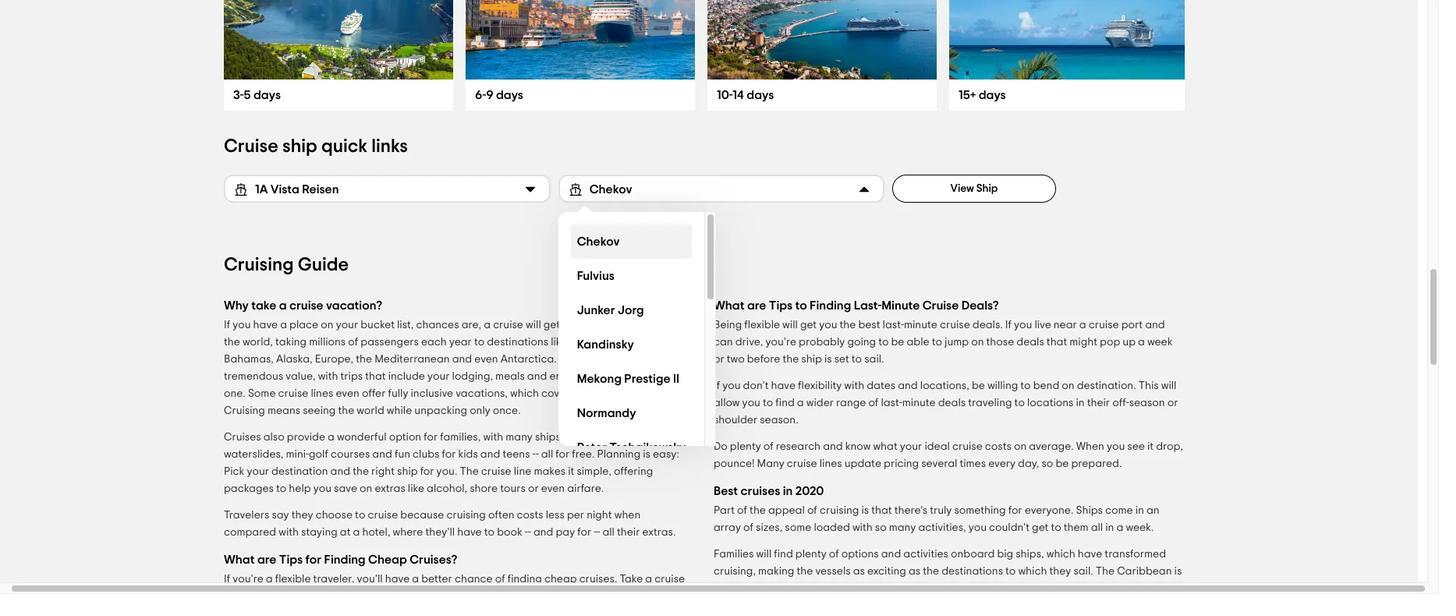 Task type: describe. For each thing, give the bounding box(es) containing it.
save
[[334, 484, 357, 494]]

the up bahamas, on the left of page
[[224, 337, 240, 348]]

will inside the being flexible will get you the best last-minute cruise deals. if you live near a cruise port and can drive, you're probably going to be able to jump on those deals that might pop up a week or two before the ship is set to sail.
[[782, 320, 798, 331]]

are for for
[[257, 554, 276, 566]]

and right kids
[[480, 449, 500, 460]]

for inside travelers say they choose to cruise because cruising often costs less per night when compared with staying at a hotel, where they'll have to book -- and pay for -- all their extras.
[[577, 527, 591, 538]]

0 vertical spatial cover
[[654, 320, 682, 331]]

in down come
[[1105, 523, 1114, 533]]

2 vertical spatial which
[[1018, 566, 1047, 577]]

1 vertical spatial which
[[1046, 549, 1075, 560]]

you left live
[[1014, 320, 1032, 331]]

alaska, inside families will find plenty of options and activities onboard big ships, which have transformed cruising, making the vessels as exciting as the destinations to which they sail. the caribbean is a great option for families, offering lots of sunshine, great beaches and culture. alaska, famo
[[1108, 583, 1144, 594]]

the down there.
[[570, 337, 586, 348]]

of right the lots
[[909, 583, 919, 594]]

entertainment,
[[549, 371, 623, 382]]

last-
[[854, 300, 882, 312]]

for down clubs
[[420, 466, 434, 477]]

cruises inside if you have a place on your bucket list, chances are, a cruise will get you there. cruises cover the world, taking millions of passengers each year to destinations like the caribbean, the bahamas, alaska, europe, the mediterranean and even antarctica. cruising offers a tremendous value, with trips that include your lodging, meals and entertainment, all rolled into one. some cruise lines even offer fully inclusive vacations, which cover drinks and tours ashore. cruising means seeing the world while unpacking only once.
[[615, 320, 652, 331]]

they inside families will find plenty of options and activities onboard big ships, which have transformed cruising, making the vessels as exciting as the destinations to which they sail. the caribbean is a great option for families, offering lots of sunshine, great beaches and culture. alaska, famo
[[1049, 566, 1071, 577]]

cruise up jump
[[940, 320, 970, 331]]

culture.
[[1068, 583, 1106, 594]]

14
[[733, 89, 744, 101]]

able
[[907, 337, 929, 348]]

tours inside if you have a place on your bucket list, chances are, a cruise will get you there. cruises cover the world, taking millions of passengers each year to destinations like the caribbean, the bahamas, alaska, europe, the mediterranean and even antarctica. cruising offers a tremendous value, with trips that include your lodging, meals and entertainment, all rolled into one. some cruise lines even offer fully inclusive vacations, which cover drinks and tours ashore. cruising means seeing the world while unpacking only once.
[[626, 388, 652, 399]]

season.
[[760, 415, 798, 426]]

better
[[421, 574, 452, 585]]

when
[[1076, 441, 1104, 452]]

the up rolled
[[648, 337, 665, 348]]

the inside the cruises also provide a wonderful option for families, with many ships offering things like waterslides, mini-golf courses and fun clubs for kids and teens -- all for free. planning is easy: pick your destination and the right ship for you. the cruise line makes it simple, offering packages to help you save on extras like alcohol, shore tours or even airfare.
[[460, 466, 479, 477]]

0 vertical spatial ship
[[282, 137, 317, 156]]

you up probably
[[819, 320, 837, 331]]

many inside the cruises also provide a wonderful option for families, with many ships offering things like waterslides, mini-golf courses and fun clubs for kids and teens -- all for free. planning is easy: pick your destination and the right ship for you. the cruise line makes it simple, offering packages to help you save on extras like alcohol, shore tours or even airfare.
[[506, 432, 533, 443]]

days for 3-5 days
[[253, 89, 281, 101]]

will inside if you don't have flexibility with dates and locations, be willing to bend on destination. this will allow you to find a wider range of last-minute deals traveling to locations in their off-season or shoulder season.
[[1161, 381, 1177, 392]]

0 vertical spatial cruise
[[224, 137, 278, 156]]

if inside if you have a place on your bucket list, chances are, a cruise will get you there. cruises cover the world, taking millions of passengers each year to destinations like the caribbean, the bahamas, alaska, europe, the mediterranean and even antarctica. cruising offers a tremendous value, with trips that include your lodging, meals and entertainment, all rolled into one. some cruise lines even offer fully inclusive vacations, which cover drinks and tours ashore. cruising means seeing the world while unpacking only once.
[[224, 320, 230, 331]]

with inside the cruises also provide a wonderful option for families, with many ships offering things like waterslides, mini-golf courses and fun clubs for kids and teens -- all for free. planning is easy: pick your destination and the right ship for you. the cruise line makes it simple, offering packages to help you save on extras like alcohol, shore tours or even airfare.
[[483, 432, 503, 443]]

0 vertical spatial cruising
[[224, 256, 294, 275]]

activities
[[903, 549, 948, 560]]

jorg
[[618, 304, 644, 316]]

will inside if you have a place on your bucket list, chances are, a cruise will get you there. cruises cover the world, taking millions of passengers each year to destinations like the caribbean, the bahamas, alaska, europe, the mediterranean and even antarctica. cruising offers a tremendous value, with trips that include your lodging, meals and entertainment, all rolled into one. some cruise lines even offer fully inclusive vacations, which cover drinks and tours ashore. cruising means seeing the world while unpacking only once.
[[526, 320, 541, 331]]

is inside part of the appeal of cruising is that there's truly something for everyone. ships come in an array of sizes, some loaded with so many activities, you couldn't get to them all in a week.
[[861, 505, 869, 516]]

cruise right are,
[[493, 320, 523, 331]]

research
[[776, 441, 821, 452]]

the inside what are tips for finding cheap cruises? if you're a flexible traveler, you'll have a better chance of finding cheap cruises. take a cruise that doesn't sail over the summer or holidays, when prices are highest. book an inside cabin, o
[[330, 591, 346, 594]]

of inside what are tips for finding cheap cruises? if you're a flexible traveler, you'll have a better chance of finding cheap cruises. take a cruise that doesn't sail over the summer or holidays, when prices are highest. book an inside cabin, o
[[495, 574, 505, 585]]

it inside "do plenty of research and know what your ideal cruise costs on average. when you see it drop, pounce! many cruise lines update pricing several times every day, so be prepared."
[[1147, 441, 1154, 452]]

mekong
[[577, 372, 622, 385]]

so inside part of the appeal of cruising is that there's truly something for everyone. ships come in an array of sizes, some loaded with so many activities, you couldn't get to them all in a week.
[[875, 523, 887, 533]]

their inside if you don't have flexibility with dates and locations, be willing to bend on destination. this will allow you to find a wider range of last-minute deals traveling to locations in their off-season or shoulder season.
[[1087, 398, 1110, 409]]

port
[[1121, 320, 1143, 331]]

less
[[546, 510, 565, 521]]

1 great from the left
[[723, 583, 750, 594]]

many
[[757, 459, 784, 470]]

something
[[954, 505, 1006, 516]]

cruising inside travelers say they choose to cruise because cruising often costs less per night when compared with staying at a hotel, where they'll have to book -- and pay for -- all their extras.
[[446, 510, 486, 521]]

9
[[486, 89, 493, 101]]

chekov inside dropdown button
[[589, 183, 632, 195]]

the inside the cruises also provide a wonderful option for families, with many ships offering things like waterslides, mini-golf courses and fun clubs for kids and teens -- all for free. planning is easy: pick your destination and the right ship for you. the cruise line makes it simple, offering packages to help you save on extras like alcohol, shore tours or even airfare.
[[353, 466, 369, 477]]

up
[[1123, 337, 1136, 348]]

2 vertical spatial cruising
[[224, 406, 265, 417]]

to inside the cruises also provide a wonderful option for families, with many ships offering things like waterslides, mini-golf courses and fun clubs for kids and teens -- all for free. planning is easy: pick your destination and the right ship for you. the cruise line makes it simple, offering packages to help you save on extras like alcohol, shore tours or even airfare.
[[276, 484, 286, 494]]

only
[[470, 406, 490, 417]]

a inside if you don't have flexibility with dates and locations, be willing to bend on destination. this will allow you to find a wider range of last-minute deals traveling to locations in their off-season or shoulder season.
[[797, 398, 804, 409]]

one.
[[224, 388, 246, 399]]

prepared.
[[1071, 459, 1122, 470]]

your up the inclusive
[[427, 371, 450, 382]]

all inside part of the appeal of cruising is that there's truly something for everyone. ships come in an array of sizes, some loaded with so many activities, you couldn't get to them all in a week.
[[1091, 523, 1103, 533]]

plenty inside "do plenty of research and know what your ideal cruise costs on average. when you see it drop, pounce! many cruise lines update pricing several times every day, so be prepared."
[[730, 441, 761, 452]]

and inside travelers say they choose to cruise because cruising often costs less per night when compared with staying at a hotel, where they'll have to book -- and pay for -- all their extras.
[[533, 527, 553, 538]]

1 vertical spatial cover
[[541, 388, 570, 399]]

1a vista reisen button
[[224, 175, 550, 203]]

average.
[[1029, 441, 1074, 452]]

for up you.
[[442, 449, 456, 460]]

and up right
[[372, 449, 392, 460]]

cruises.
[[579, 574, 617, 585]]

the left world
[[338, 406, 354, 417]]

the up the trips
[[356, 354, 372, 365]]

this
[[1139, 381, 1159, 392]]

caribbean,
[[588, 337, 646, 348]]

1 horizontal spatial are
[[512, 591, 530, 594]]

ship inside the being flexible will get you the best last-minute cruise deals. if you live near a cruise port and can drive, you're probably going to be able to jump on those deals that might pop up a week or two before the ship is set to sail.
[[801, 354, 822, 365]]

cruises also provide a wonderful option for families, with many ships offering things like waterslides, mini-golf courses and fun clubs for kids and teens -- all for free. planning is easy: pick your destination and the right ship for you. the cruise line makes it simple, offering packages to help you save on extras like alcohol, shore tours or even airfare.
[[224, 432, 679, 494]]

bahamas,
[[224, 354, 274, 365]]

what for what are tips for finding cheap cruises? if you're a flexible traveler, you'll have a better chance of finding cheap cruises. take a cruise that doesn't sail over the summer or holidays, when prices are highest. book an inside cabin, o
[[224, 554, 255, 566]]

minute inside if you don't have flexibility with dates and locations, be willing to bend on destination. this will allow you to find a wider range of last-minute deals traveling to locations in their off-season or shoulder season.
[[902, 398, 936, 409]]

families, inside the cruises also provide a wonderful option for families, with many ships offering things like waterslides, mini-golf courses and fun clubs for kids and teens -- all for free. planning is easy: pick your destination and the right ship for you. the cruise line makes it simple, offering packages to help you save on extras like alcohol, shore tours or even airfare.
[[440, 432, 481, 443]]

alcohol,
[[427, 484, 467, 494]]

array
[[714, 523, 741, 533]]

in up week.
[[1135, 505, 1144, 516]]

season
[[1129, 398, 1165, 409]]

or inside the cruises also provide a wonderful option for families, with many ships offering things like waterslides, mini-golf courses and fun clubs for kids and teens -- all for free. planning is easy: pick your destination and the right ship for you. the cruise line makes it simple, offering packages to help you save on extras like alcohol, shore tours or even airfare.
[[528, 484, 539, 494]]

reisen
[[302, 183, 339, 195]]

value,
[[286, 371, 316, 382]]

traveling
[[968, 398, 1012, 409]]

sizes,
[[756, 523, 783, 533]]

when inside what are tips for finding cheap cruises? if you're a flexible traveler, you'll have a better chance of finding cheap cruises. take a cruise that doesn't sail over the summer or holidays, when prices are highest. book an inside cabin, o
[[450, 591, 477, 594]]

cruises?
[[410, 554, 457, 566]]

flexible inside the being flexible will get you the best last-minute cruise deals. if you live near a cruise port and can drive, you're probably going to be able to jump on those deals that might pop up a week or two before the ship is set to sail.
[[744, 320, 780, 331]]

of up vessels
[[829, 549, 839, 560]]

you up allow
[[722, 381, 741, 392]]

that inside what are tips for finding cheap cruises? if you're a flexible traveler, you'll have a better chance of finding cheap cruises. take a cruise that doesn't sail over the summer or holidays, when prices are highest. book an inside cabin, o
[[224, 591, 244, 594]]

going
[[847, 337, 876, 348]]

a inside travelers say they choose to cruise because cruising often costs less per night when compared with staying at a hotel, where they'll have to book -- and pay for -- all their extras.
[[353, 527, 360, 538]]

what for what are tips to finding last-minute cruise deals?
[[714, 300, 744, 312]]

list box containing chekov
[[558, 212, 716, 465]]

like inside if you have a place on your bucket list, chances are, a cruise will get you there. cruises cover the world, taking millions of passengers each year to destinations like the caribbean, the bahamas, alaska, europe, the mediterranean and even antarctica. cruising offers a tremendous value, with trips that include your lodging, meals and entertainment, all rolled into one. some cruise lines even offer fully inclusive vacations, which cover drinks and tours ashore. cruising means seeing the world while unpacking only once.
[[551, 337, 567, 348]]

you down the don't
[[742, 398, 760, 409]]

1 horizontal spatial even
[[474, 354, 498, 365]]

everyone.
[[1025, 505, 1074, 516]]

cruise up pop
[[1089, 320, 1119, 331]]

rolled
[[640, 371, 669, 382]]

cruise inside the cruises also provide a wonderful option for families, with many ships offering things like waterslides, mini-golf courses and fun clubs for kids and teens -- all for free. planning is easy: pick your destination and the right ship for you. the cruise line makes it simple, offering packages to help you save on extras like alcohol, shore tours or even airfare.
[[481, 466, 511, 477]]

cruising,
[[714, 566, 756, 577]]

to right set
[[852, 354, 862, 365]]

the right before
[[783, 354, 799, 365]]

to inside part of the appeal of cruising is that there's truly something for everyone. ships come in an array of sizes, some loaded with so many activities, you couldn't get to them all in a week.
[[1051, 523, 1061, 533]]

and up normandy in the left of the page
[[604, 388, 624, 399]]

cruise down research
[[787, 459, 817, 470]]

deals.
[[972, 320, 1003, 331]]

they'll
[[425, 527, 455, 538]]

costs inside "do plenty of research and know what your ideal cruise costs on average. when you see it drop, pounce! many cruise lines update pricing several times every day, so be prepared."
[[985, 441, 1011, 452]]

and down antarctica. at the left
[[527, 371, 547, 382]]

to right going
[[878, 337, 889, 348]]

and down 'year'
[[452, 354, 472, 365]]

1 vertical spatial chekov
[[577, 235, 620, 248]]

if inside what are tips for finding cheap cruises? if you're a flexible traveler, you'll have a better chance of finding cheap cruises. take a cruise that doesn't sail over the summer or holidays, when prices are highest. book an inside cabin, o
[[224, 574, 230, 585]]

finding for cheap
[[324, 554, 366, 566]]

10-14 days
[[717, 89, 774, 101]]

junker jorg
[[577, 304, 644, 316]]

cruise up times
[[952, 441, 983, 452]]

deals inside the being flexible will get you the best last-minute cruise deals. if you live near a cruise port and can drive, you're probably going to be able to jump on those deals that might pop up a week or two before the ship is set to sail.
[[1017, 337, 1044, 348]]

10-14 days link
[[717, 89, 774, 101]]

if you have a place on your bucket list, chances are, a cruise will get you there. cruises cover the world, taking millions of passengers each year to destinations like the caribbean, the bahamas, alaska, europe, the mediterranean and even antarctica. cruising offers a tremendous value, with trips that include your lodging, meals and entertainment, all rolled into one. some cruise lines even offer fully inclusive vacations, which cover drinks and tours ashore. cruising means seeing the world while unpacking only once.
[[224, 320, 692, 417]]

cruise inside travelers say they choose to cruise because cruising often costs less per night when compared with staying at a hotel, where they'll have to book -- and pay for -- all their extras.
[[368, 510, 398, 521]]

10-
[[717, 89, 733, 101]]

over
[[306, 591, 328, 594]]

unpacking
[[414, 406, 467, 417]]

mediterranean
[[375, 354, 450, 365]]

0 horizontal spatial even
[[336, 388, 359, 399]]

for left free.
[[556, 449, 570, 460]]

and up 'exciting'
[[881, 549, 901, 560]]

tours inside the cruises also provide a wonderful option for families, with many ships offering things like waterslides, mini-golf courses and fun clubs for kids and teens -- all for free. planning is easy: pick your destination and the right ship for you. the cruise line makes it simple, offering packages to help you save on extras like alcohol, shore tours or even airfare.
[[500, 484, 526, 494]]

to up "hotel,"
[[355, 510, 365, 521]]

on inside the being flexible will get you the best last-minute cruise deals. if you live near a cruise port and can drive, you're probably going to be able to jump on those deals that might pop up a week or two before the ship is set to sail.
[[971, 337, 984, 348]]

your down vacation?
[[336, 320, 358, 331]]

cruise ship quick links
[[224, 137, 408, 156]]

say
[[272, 510, 289, 521]]

deals inside if you don't have flexibility with dates and locations, be willing to bend on destination. this will allow you to find a wider range of last-minute deals traveling to locations in their off-season or shoulder season.
[[938, 398, 966, 409]]

get inside part of the appeal of cruising is that there's truly something for everyone. ships come in an array of sizes, some loaded with so many activities, you couldn't get to them all in a week.
[[1032, 523, 1049, 533]]

last- inside if you don't have flexibility with dates and locations, be willing to bend on destination. this will allow you to find a wider range of last-minute deals traveling to locations in their off-season or shoulder season.
[[881, 398, 902, 409]]

activities,
[[918, 523, 966, 533]]

and left culture.
[[1046, 583, 1066, 594]]

you're inside what are tips for finding cheap cruises? if you're a flexible traveler, you'll have a better chance of finding cheap cruises. take a cruise that doesn't sail over the summer or holidays, when prices are highest. book an inside cabin, o
[[233, 574, 263, 585]]

peter
[[577, 441, 607, 454]]

to left bend
[[1020, 381, 1031, 392]]

to left book
[[484, 527, 495, 538]]

that inside part of the appeal of cruising is that there's truly something for everyone. ships come in an array of sizes, some loaded with so many activities, you couldn't get to them all in a week.
[[871, 505, 892, 516]]

wonderful
[[337, 432, 387, 443]]

your inside "do plenty of research and know what your ideal cruise costs on average. when you see it drop, pounce! many cruise lines update pricing several times every day, so be prepared."
[[900, 441, 922, 452]]

best
[[714, 485, 738, 498]]

sail. inside families will find plenty of options and activities onboard big ships, which have transformed cruising, making the vessels as exciting as the destinations to which they sail. the caribbean is a great option for families, offering lots of sunshine, great beaches and culture. alaska, famo
[[1074, 566, 1093, 577]]

so inside "do plenty of research and know what your ideal cruise costs on average. when you see it drop, pounce! many cruise lines update pricing several times every day, so be prepared."
[[1042, 459, 1053, 470]]

6-
[[475, 89, 486, 101]]

1 vertical spatial like
[[637, 432, 654, 443]]

the left vessels
[[797, 566, 813, 577]]

prestige
[[624, 372, 670, 385]]

locations
[[1027, 398, 1074, 409]]

6-9 days link
[[475, 89, 523, 101]]

you.
[[436, 466, 457, 477]]

cruise down value,
[[278, 388, 308, 399]]

a inside the cruises also provide a wonderful option for families, with many ships offering things like waterslides, mini-golf courses and fun clubs for kids and teens -- all for free. planning is easy: pick your destination and the right ship for you. the cruise line makes it simple, offering packages to help you save on extras like alcohol, shore tours or even airfare.
[[328, 432, 335, 443]]

kids
[[458, 449, 478, 460]]

some
[[785, 523, 811, 533]]

also
[[263, 432, 284, 443]]

days for 6-9 days
[[496, 89, 523, 101]]

in inside if you don't have flexibility with dates and locations, be willing to bend on destination. this will allow you to find a wider range of last-minute deals traveling to locations in their off-season or shoulder season.
[[1076, 398, 1085, 409]]

often
[[488, 510, 514, 521]]

book
[[497, 527, 522, 538]]

families, inside families will find plenty of options and activities onboard big ships, which have transformed cruising, making the vessels as exciting as the destinations to which they sail. the caribbean is a great option for families, offering lots of sunshine, great beaches and culture. alaska, famo
[[804, 583, 845, 594]]

night
[[587, 510, 612, 521]]

things
[[605, 432, 635, 443]]

costs inside travelers say they choose to cruise because cruising often costs less per night when compared with staying at a hotel, where they'll have to book -- and pay for -- all their extras.
[[517, 510, 543, 521]]

a inside part of the appeal of cruising is that there's truly something for everyone. ships come in an array of sizes, some loaded with so many activities, you couldn't get to them all in a week.
[[1117, 523, 1123, 533]]

15+ days link
[[959, 89, 1006, 101]]

being flexible will get you the best last-minute cruise deals. if you live near a cruise port and can drive, you're probably going to be able to jump on those deals that might pop up a week or two before the ship is set to sail.
[[714, 320, 1173, 365]]

be inside the being flexible will get you the best last-minute cruise deals. if you live near a cruise port and can drive, you're probably going to be able to jump on those deals that might pop up a week or two before the ship is set to sail.
[[891, 337, 904, 348]]

and inside if you don't have flexibility with dates and locations, be willing to bend on destination. this will allow you to find a wider range of last-minute deals traveling to locations in their off-season or shoulder season.
[[898, 381, 918, 392]]

of inside "do plenty of research and know what your ideal cruise costs on average. when you see it drop, pounce! many cruise lines update pricing several times every day, so be prepared."
[[763, 441, 774, 452]]

plenty inside families will find plenty of options and activities onboard big ships, which have transformed cruising, making the vessels as exciting as the destinations to which they sail. the caribbean is a great option for families, offering lots of sunshine, great beaches and culture. alaska, famo
[[795, 549, 827, 560]]

normandy
[[577, 407, 636, 419]]

for inside what are tips for finding cheap cruises? if you're a flexible traveler, you'll have a better chance of finding cheap cruises. take a cruise that doesn't sail over the summer or holidays, when prices are highest. book an inside cabin, o
[[305, 554, 321, 566]]

cruise up place
[[289, 300, 323, 312]]

on inside "do plenty of research and know what your ideal cruise costs on average. when you see it drop, pounce! many cruise lines update pricing several times every day, so be prepared."
[[1014, 441, 1027, 452]]

courses
[[331, 449, 370, 460]]

vacations,
[[456, 388, 508, 399]]

is inside the cruises also provide a wonderful option for families, with many ships offering things like waterslides, mini-golf courses and fun clubs for kids and teens -- all for free. planning is easy: pick your destination and the right ship for you. the cruise line makes it simple, offering packages to help you save on extras like alcohol, shore tours or even airfare.
[[643, 449, 650, 460]]

tips for to
[[769, 300, 793, 312]]

taking
[[275, 337, 307, 348]]

drive,
[[735, 337, 763, 348]]

their inside travelers say they choose to cruise because cruising often costs less per night when compared with staying at a hotel, where they'll have to book -- and pay for -- all their extras.
[[617, 527, 640, 538]]

and up the save
[[330, 466, 350, 477]]

of inside if you have a place on your bucket list, chances are, a cruise will get you there. cruises cover the world, taking millions of passengers each year to destinations like the caribbean, the bahamas, alaska, europe, the mediterranean and even antarctica. cruising offers a tremendous value, with trips that include your lodging, meals and entertainment, all rolled into one. some cruise lines even offer fully inclusive vacations, which cover drinks and tours ashore. cruising means seeing the world while unpacking only once.
[[348, 337, 358, 348]]

with inside if you don't have flexibility with dates and locations, be willing to bend on destination. this will allow you to find a wider range of last-minute deals traveling to locations in their off-season or shoulder season.
[[844, 381, 864, 392]]

help
[[289, 484, 311, 494]]

do
[[714, 441, 728, 452]]

drinks
[[572, 388, 602, 399]]

you left there.
[[562, 320, 581, 331]]

it inside the cruises also provide a wonderful option for families, with many ships offering things like waterslides, mini-golf courses and fun clubs for kids and teens -- all for free. planning is easy: pick your destination and the right ship for you. the cruise line makes it simple, offering packages to help you save on extras like alcohol, shore tours or even airfare.
[[568, 466, 574, 477]]

to inside families will find plenty of options and activities onboard big ships, which have transformed cruising, making the vessels as exciting as the destinations to which they sail. the caribbean is a great option for families, offering lots of sunshine, great beaches and culture. alaska, famo
[[1005, 566, 1016, 577]]

to inside if you have a place on your bucket list, chances are, a cruise will get you there. cruises cover the world, taking millions of passengers each year to destinations like the caribbean, the bahamas, alaska, europe, the mediterranean and even antarctica. cruising offers a tremendous value, with trips that include your lodging, meals and entertainment, all rolled into one. some cruise lines even offer fully inclusive vacations, which cover drinks and tours ashore. cruising means seeing the world while unpacking only once.
[[474, 337, 485, 348]]

1 vertical spatial cruising
[[559, 354, 600, 365]]



Task type: vqa. For each thing, say whether or not it's contained in the screenshot.
on
yes



Task type: locate. For each thing, give the bounding box(es) containing it.
for up clubs
[[424, 432, 438, 443]]

cruising guide
[[224, 256, 349, 275]]

ship
[[976, 183, 998, 194]]

or inside the being flexible will get you the best last-minute cruise deals. if you live near a cruise port and can drive, you're probably going to be able to jump on those deals that might pop up a week or two before the ship is set to sail.
[[714, 354, 724, 365]]

deals
[[1017, 337, 1044, 348], [938, 398, 966, 409]]

vacation?
[[326, 300, 382, 312]]

1 vertical spatial last-
[[881, 398, 902, 409]]

on inside if you don't have flexibility with dates and locations, be willing to bend on destination. this will allow you to find a wider range of last-minute deals traveling to locations in their off-season or shoulder season.
[[1062, 381, 1075, 392]]

traveler,
[[313, 574, 354, 585]]

is right caribbean
[[1174, 566, 1182, 577]]

tips inside what are tips for finding cheap cruises? if you're a flexible traveler, you'll have a better chance of finding cheap cruises. take a cruise that doesn't sail over the summer or holidays, when prices are highest. book an inside cabin, o
[[279, 554, 303, 566]]

cruises down jorg
[[615, 320, 652, 331]]

an inside what are tips for finding cheap cruises? if you're a flexible traveler, you'll have a better chance of finding cheap cruises. take a cruise that doesn't sail over the summer or holidays, when prices are highest. book an inside cabin, o
[[601, 591, 614, 594]]

once.
[[493, 406, 521, 417]]

wider
[[806, 398, 834, 409]]

0 horizontal spatial an
[[601, 591, 614, 594]]

flexible inside what are tips for finding cheap cruises? if you're a flexible traveler, you'll have a better chance of finding cheap cruises. take a cruise that doesn't sail over the summer or holidays, when prices are highest. book an inside cabin, o
[[275, 574, 311, 585]]

be inside "do plenty of research and know what your ideal cruise costs on average. when you see it drop, pounce! many cruise lines update pricing several times every day, so be prepared."
[[1056, 459, 1069, 470]]

for down making
[[788, 583, 802, 594]]

1 horizontal spatial cruises
[[615, 320, 652, 331]]

with inside part of the appeal of cruising is that there's truly something for everyone. ships come in an array of sizes, some loaded with so many activities, you couldn't get to them all in a week.
[[852, 523, 873, 533]]

deals?
[[961, 300, 999, 312]]

2 horizontal spatial like
[[637, 432, 654, 443]]

0 vertical spatial costs
[[985, 441, 1011, 452]]

or left two
[[714, 354, 724, 365]]

1 horizontal spatial plenty
[[795, 549, 827, 560]]

have inside travelers say they choose to cruise because cruising often costs less per night when compared with staying at a hotel, where they'll have to book -- and pay for -- all their extras.
[[457, 527, 482, 538]]

their left extras.
[[617, 527, 640, 538]]

like right extras
[[408, 484, 424, 494]]

3-
[[233, 89, 244, 101]]

tours down line
[[500, 484, 526, 494]]

with inside travelers say they choose to cruise because cruising often costs less per night when compared with staying at a hotel, where they'll have to book -- and pay for -- all their extras.
[[279, 527, 299, 538]]

costs up the every
[[985, 441, 1011, 452]]

cruise up shore
[[481, 466, 511, 477]]

1 vertical spatial offering
[[614, 466, 653, 477]]

finding inside what are tips for finding cheap cruises? if you're a flexible traveler, you'll have a better chance of finding cheap cruises. take a cruise that doesn't sail over the summer or holidays, when prices are highest. book an inside cabin, o
[[324, 554, 366, 566]]

2 horizontal spatial are
[[747, 300, 766, 312]]

lines
[[311, 388, 333, 399], [820, 459, 842, 470]]

0 horizontal spatial like
[[408, 484, 424, 494]]

pick
[[224, 466, 244, 477]]

book
[[574, 591, 599, 594]]

sail. up culture.
[[1074, 566, 1093, 577]]

2 vertical spatial offering
[[847, 583, 886, 594]]

have inside if you don't have flexibility with dates and locations, be willing to bend on destination. this will allow you to find a wider range of last-minute deals traveling to locations in their off-season or shoulder season.
[[771, 381, 796, 392]]

all inside travelers say they choose to cruise because cruising often costs less per night when compared with staying at a hotel, where they'll have to book -- and pay for -- all their extras.
[[602, 527, 615, 538]]

1 vertical spatial cruise
[[922, 300, 959, 312]]

offering down planning
[[614, 466, 653, 477]]

are for to
[[747, 300, 766, 312]]

2 as from the left
[[909, 566, 921, 577]]

ship down "fun"
[[397, 466, 418, 477]]

the inside families will find plenty of options and activities onboard big ships, which have transformed cruising, making the vessels as exciting as the destinations to which they sail. the caribbean is a great option for families, offering lots of sunshine, great beaches and culture. alaska, famo
[[1096, 566, 1115, 577]]

allow
[[714, 398, 740, 409]]

is left easy:
[[643, 449, 650, 460]]

golf
[[309, 449, 328, 460]]

which inside if you have a place on your bucket list, chances are, a cruise will get you there. cruises cover the world, taking millions of passengers each year to destinations like the caribbean, the bahamas, alaska, europe, the mediterranean and even antarctica. cruising offers a tremendous value, with trips that include your lodging, meals and entertainment, all rolled into one. some cruise lines even offer fully inclusive vacations, which cover drinks and tours ashore. cruising means seeing the world while unpacking only once.
[[510, 388, 539, 399]]

it right see
[[1147, 441, 1154, 452]]

cruising up loaded
[[820, 505, 859, 516]]

bucket
[[361, 320, 395, 331]]

2 horizontal spatial ship
[[801, 354, 822, 365]]

tips up before
[[769, 300, 793, 312]]

0 horizontal spatial option
[[389, 432, 421, 443]]

or right summer
[[390, 591, 401, 594]]

the down the 'courses'
[[353, 466, 369, 477]]

free.
[[572, 449, 595, 460]]

days right 15+ on the top right
[[979, 89, 1006, 101]]

0 horizontal spatial be
[[891, 337, 904, 348]]

of down 2020
[[807, 505, 817, 516]]

1 vertical spatial be
[[972, 381, 985, 392]]

if inside if you don't have flexibility with dates and locations, be willing to bend on destination. this will allow you to find a wider range of last-minute deals traveling to locations in their off-season or shoulder season.
[[714, 381, 720, 392]]

live
[[1035, 320, 1051, 331]]

of down dates
[[868, 398, 878, 409]]

two
[[727, 354, 745, 365]]

15+ days
[[959, 89, 1006, 101]]

minute inside the being flexible will get you the best last-minute cruise deals. if you live near a cruise port and can drive, you're probably going to be able to jump on those deals that might pop up a week or two before the ship is set to sail.
[[904, 320, 937, 331]]

0 horizontal spatial cover
[[541, 388, 570, 399]]

1 horizontal spatial costs
[[985, 441, 1011, 452]]

on inside if you have a place on your bucket list, chances are, a cruise will get you there. cruises cover the world, taking millions of passengers each year to destinations like the caribbean, the bahamas, alaska, europe, the mediterranean and even antarctica. cruising offers a tremendous value, with trips that include your lodging, meals and entertainment, all rolled into one. some cruise lines even offer fully inclusive vacations, which cover drinks and tours ashore. cruising means seeing the world while unpacking only once.
[[321, 320, 333, 331]]

sail. down going
[[864, 354, 884, 365]]

in
[[1076, 398, 1085, 409], [783, 485, 793, 498], [1135, 505, 1144, 516], [1105, 523, 1114, 533]]

1 vertical spatial ship
[[801, 354, 822, 365]]

finding up the traveler,
[[324, 554, 366, 566]]

5
[[244, 89, 251, 101]]

0 horizontal spatial ship
[[282, 137, 317, 156]]

them
[[1064, 523, 1089, 533]]

destinations down "onboard"
[[942, 566, 1003, 577]]

all inside if you have a place on your bucket list, chances are, a cruise will get you there. cruises cover the world, taking millions of passengers each year to destinations like the caribbean, the bahamas, alaska, europe, the mediterranean and even antarctica. cruising offers a tremendous value, with trips that include your lodging, meals and entertainment, all rolled into one. some cruise lines even offer fully inclusive vacations, which cover drinks and tours ashore. cruising means seeing the world while unpacking only once.
[[625, 371, 637, 382]]

1 vertical spatial when
[[450, 591, 477, 594]]

1 horizontal spatial ship
[[397, 466, 418, 477]]

0 horizontal spatial tours
[[500, 484, 526, 494]]

days right 5
[[253, 89, 281, 101]]

0 horizontal spatial as
[[853, 566, 865, 577]]

great down cruising,
[[723, 583, 750, 594]]

3 days from the left
[[747, 89, 774, 101]]

of left sizes,
[[743, 523, 753, 533]]

1 horizontal spatial option
[[753, 583, 785, 594]]

part
[[714, 505, 735, 516]]

tips for for
[[279, 554, 303, 566]]

cruises
[[741, 485, 780, 498]]

provide
[[287, 432, 325, 443]]

fun
[[395, 449, 410, 460]]

for inside part of the appeal of cruising is that there's truly something for everyone. ships come in an array of sizes, some loaded with so many activities, you couldn't get to them all in a week.
[[1008, 505, 1022, 516]]

0 vertical spatial families,
[[440, 432, 481, 443]]

an inside part of the appeal of cruising is that there's truly something for everyone. ships come in an array of sizes, some loaded with so many activities, you couldn't get to them all in a week.
[[1146, 505, 1159, 516]]

1 vertical spatial destinations
[[942, 566, 1003, 577]]

find inside families will find plenty of options and activities onboard big ships, which have transformed cruising, making the vessels as exciting as the destinations to which they sail. the caribbean is a great option for families, offering lots of sunshine, great beaches and culture. alaska, famo
[[774, 549, 793, 560]]

the down the traveler,
[[330, 591, 346, 594]]

alaska, inside if you have a place on your bucket list, chances are, a cruise will get you there. cruises cover the world, taking millions of passengers each year to destinations like the caribbean, the bahamas, alaska, europe, the mediterranean and even antarctica. cruising offers a tremendous value, with trips that include your lodging, meals and entertainment, all rolled into one. some cruise lines even offer fully inclusive vacations, which cover drinks and tours ashore. cruising means seeing the world while unpacking only once.
[[276, 354, 312, 365]]

families will find plenty of options and activities onboard big ships, which have transformed cruising, making the vessels as exciting as the destinations to which they sail. the caribbean is a great option for families, offering lots of sunshine, great beaches and culture. alaska, famo
[[714, 549, 1183, 594]]

there's
[[894, 505, 927, 516]]

last- inside the being flexible will get you the best last-minute cruise deals. if you live near a cruise port and can drive, you're probably going to be able to jump on those deals that might pop up a week or two before the ship is set to sail.
[[883, 320, 904, 331]]

find up making
[[774, 549, 793, 560]]

like
[[551, 337, 567, 348], [637, 432, 654, 443], [408, 484, 424, 494]]

you right help
[[313, 484, 331, 494]]

get down the everyone.
[[1032, 523, 1049, 533]]

be up the traveling
[[972, 381, 985, 392]]

all down offers
[[625, 371, 637, 382]]

they up culture.
[[1049, 566, 1071, 577]]

hotel,
[[362, 527, 390, 538]]

0 vertical spatial many
[[506, 432, 533, 443]]

if down the why
[[224, 320, 230, 331]]

3-5 days link
[[233, 89, 281, 101]]

lines inside "do plenty of research and know what your ideal cruise costs on average. when you see it drop, pounce! many cruise lines update pricing several times every day, so be prepared."
[[820, 459, 842, 470]]

with down say
[[279, 527, 299, 538]]

don't
[[743, 381, 769, 392]]

chance
[[455, 574, 493, 585]]

1 days from the left
[[253, 89, 281, 101]]

2 horizontal spatial be
[[1056, 459, 1069, 470]]

if up allow
[[714, 381, 720, 392]]

find inside if you don't have flexibility with dates and locations, be willing to bend on destination. this will allow you to find a wider range of last-minute deals traveling to locations in their off-season or shoulder season.
[[776, 398, 795, 409]]

all down "night"
[[602, 527, 615, 538]]

ship
[[282, 137, 317, 156], [801, 354, 822, 365], [397, 466, 418, 477]]

you inside the cruises also provide a wonderful option for families, with many ships offering things like waterslides, mini-golf courses and fun clubs for kids and teens -- all for free. planning is easy: pick your destination and the right ship for you. the cruise line makes it simple, offering packages to help you save on extras like alcohol, shore tours or even airfare.
[[313, 484, 331, 494]]

4 days from the left
[[979, 89, 1006, 101]]

0 horizontal spatial many
[[506, 432, 533, 443]]

1 horizontal spatial destinations
[[942, 566, 1003, 577]]

ship up 1a vista reisen
[[282, 137, 317, 156]]

you inside "do plenty of research and know what your ideal cruise costs on average. when you see it drop, pounce! many cruise lines update pricing several times every day, so be prepared."
[[1107, 441, 1125, 452]]

days for 10-14 days
[[747, 89, 774, 101]]

0 horizontal spatial destinations
[[487, 337, 548, 348]]

have inside families will find plenty of options and activities onboard big ships, which have transformed cruising, making the vessels as exciting as the destinations to which they sail. the caribbean is a great option for families, offering lots of sunshine, great beaches and culture. alaska, famo
[[1078, 549, 1102, 560]]

0 horizontal spatial sail.
[[864, 354, 884, 365]]

0 horizontal spatial it
[[568, 466, 574, 477]]

all
[[625, 371, 637, 382], [541, 449, 553, 460], [1091, 523, 1103, 533], [602, 527, 615, 538]]

1 vertical spatial tours
[[500, 484, 526, 494]]

offering inside families will find plenty of options and activities onboard big ships, which have transformed cruising, making the vessels as exciting as the destinations to which they sail. the caribbean is a great option for families, offering lots of sunshine, great beaches and culture. alaska, famo
[[847, 583, 886, 594]]

1 horizontal spatial tips
[[769, 300, 793, 312]]

1 horizontal spatial be
[[972, 381, 985, 392]]

0 vertical spatial are
[[747, 300, 766, 312]]

is inside families will find plenty of options and activities onboard big ships, which have transformed cruising, making the vessels as exciting as the destinations to which they sail. the caribbean is a great option for families, offering lots of sunshine, great beaches and culture. alaska, famo
[[1174, 566, 1182, 577]]

view ship button
[[893, 175, 1056, 203]]

or down line
[[528, 484, 539, 494]]

cruise
[[289, 300, 323, 312], [493, 320, 523, 331], [940, 320, 970, 331], [1089, 320, 1119, 331], [278, 388, 308, 399], [952, 441, 983, 452], [787, 459, 817, 470], [481, 466, 511, 477], [368, 510, 398, 521], [655, 574, 685, 585]]

1 horizontal spatial so
[[1042, 459, 1053, 470]]

or
[[714, 354, 724, 365], [1167, 398, 1178, 409], [528, 484, 539, 494], [390, 591, 401, 594]]

0 vertical spatial when
[[614, 510, 641, 521]]

1 horizontal spatial great
[[970, 583, 997, 594]]

ii
[[673, 372, 679, 385]]

0 horizontal spatial costs
[[517, 510, 543, 521]]

or right season
[[1167, 398, 1178, 409]]

1 vertical spatial they
[[1049, 566, 1071, 577]]

to down willing
[[1014, 398, 1025, 409]]

junker
[[577, 304, 615, 316]]

be down average.
[[1056, 459, 1069, 470]]

the down what are tips to finding last-minute cruise deals?
[[840, 320, 856, 331]]

0 horizontal spatial what
[[224, 554, 255, 566]]

2 horizontal spatial even
[[541, 484, 565, 494]]

an
[[1146, 505, 1159, 516], [601, 591, 614, 594]]

1 horizontal spatial alaska,
[[1108, 583, 1144, 594]]

3-5 days
[[233, 89, 281, 101]]

get inside the being flexible will get you the best last-minute cruise deals. if you live near a cruise port and can drive, you're probably going to be able to jump on those deals that might pop up a week or two before the ship is set to sail.
[[800, 320, 817, 331]]

0 horizontal spatial get
[[543, 320, 560, 331]]

1 horizontal spatial offering
[[614, 466, 653, 477]]

0 vertical spatial tours
[[626, 388, 652, 399]]

might
[[1070, 337, 1097, 348]]

range
[[836, 398, 866, 409]]

1 vertical spatial cruises
[[224, 432, 261, 443]]

to right 'year'
[[474, 337, 485, 348]]

they inside travelers say they choose to cruise because cruising often costs less per night when compared with staying at a hotel, where they'll have to book -- and pay for -- all their extras.
[[291, 510, 313, 521]]

vessels
[[815, 566, 851, 577]]

you down the why
[[233, 320, 251, 331]]

1 vertical spatial finding
[[324, 554, 366, 566]]

0 horizontal spatial lines
[[311, 388, 333, 399]]

0 vertical spatial you're
[[766, 337, 796, 348]]

many up teens
[[506, 432, 533, 443]]

destinations inside families will find plenty of options and activities onboard big ships, which have transformed cruising, making the vessels as exciting as the destinations to which they sail. the caribbean is a great option for families, offering lots of sunshine, great beaches and culture. alaska, famo
[[942, 566, 1003, 577]]

your inside the cruises also provide a wonderful option for families, with many ships offering things like waterslides, mini-golf courses and fun clubs for kids and teens -- all for free. planning is easy: pick your destination and the right ship for you. the cruise line makes it simple, offering packages to help you save on extras like alcohol, shore tours or even airfare.
[[247, 466, 269, 477]]

update
[[844, 459, 881, 470]]

right
[[371, 466, 395, 477]]

have inside if you have a place on your bucket list, chances are, a cruise will get you there. cruises cover the world, taking millions of passengers each year to destinations like the caribbean, the bahamas, alaska, europe, the mediterranean and even antarctica. cruising offers a tremendous value, with trips that include your lodging, meals and entertainment, all rolled into one. some cruise lines even offer fully inclusive vacations, which cover drinks and tours ashore. cruising means seeing the world while unpacking only once.
[[253, 320, 278, 331]]

0 horizontal spatial alaska,
[[276, 354, 312, 365]]

before
[[747, 354, 780, 365]]

2 vertical spatial even
[[541, 484, 565, 494]]

or inside if you don't have flexibility with dates and locations, be willing to bend on destination. this will allow you to find a wider range of last-minute deals traveling to locations in their off-season or shoulder season.
[[1167, 398, 1178, 409]]

have right the don't
[[771, 381, 796, 392]]

offers
[[603, 354, 631, 365]]

sail
[[286, 591, 303, 594]]

destinations inside if you have a place on your bucket list, chances are, a cruise will get you there. cruises cover the world, taking millions of passengers each year to destinations like the caribbean, the bahamas, alaska, europe, the mediterranean and even antarctica. cruising offers a tremendous value, with trips that include your lodging, meals and entertainment, all rolled into one. some cruise lines even offer fully inclusive vacations, which cover drinks and tours ashore. cruising means seeing the world while unpacking only once.
[[487, 337, 548, 348]]

1 horizontal spatial like
[[551, 337, 567, 348]]

your down the waterslides,
[[247, 466, 269, 477]]

0 vertical spatial last-
[[883, 320, 904, 331]]

pop
[[1100, 337, 1120, 348]]

great down "onboard"
[[970, 583, 997, 594]]

will inside families will find plenty of options and activities onboard big ships, which have transformed cruising, making the vessels as exciting as the destinations to which they sail. the caribbean is a great option for families, offering lots of sunshine, great beaches and culture. alaska, famo
[[756, 549, 772, 560]]

plenty
[[730, 441, 761, 452], [795, 549, 827, 560]]

and inside the being flexible will get you the best last-minute cruise deals. if you live near a cruise port and can drive, you're probably going to be able to jump on those deals that might pop up a week or two before the ship is set to sail.
[[1145, 320, 1165, 331]]

of right part
[[737, 505, 747, 516]]

the down cruises
[[750, 505, 766, 516]]

1 horizontal spatial get
[[800, 320, 817, 331]]

1 vertical spatial lines
[[820, 459, 842, 470]]

0 vertical spatial finding
[[810, 300, 851, 312]]

on down deals.
[[971, 337, 984, 348]]

and inside "do plenty of research and know what your ideal cruise costs on average. when you see it drop, pounce! many cruise lines update pricing several times every day, so be prepared."
[[823, 441, 843, 452]]

in up appeal
[[783, 485, 793, 498]]

last- down dates
[[881, 398, 902, 409]]

15+
[[959, 89, 976, 101]]

plenty up vessels
[[795, 549, 827, 560]]

2 great from the left
[[970, 583, 997, 594]]

it down free.
[[568, 466, 574, 477]]

day,
[[1018, 459, 1039, 470]]

they right say
[[291, 510, 313, 521]]

probably
[[799, 337, 845, 348]]

families,
[[440, 432, 481, 443], [804, 583, 845, 594]]

1 horizontal spatial an
[[1146, 505, 1159, 516]]

1 horizontal spatial their
[[1087, 398, 1110, 409]]

you're inside the being flexible will get you the best last-minute cruise deals. if you live near a cruise port and can drive, you're probably going to be able to jump on those deals that might pop up a week or two before the ship is set to sail.
[[766, 337, 796, 348]]

many inside part of the appeal of cruising is that there's truly something for everyone. ships come in an array of sizes, some loaded with so many activities, you couldn't get to them all in a week.
[[889, 523, 916, 533]]

minute down locations, at the bottom right of the page
[[902, 398, 936, 409]]

have down 'cheap'
[[385, 574, 410, 585]]

0 vertical spatial flexible
[[744, 320, 780, 331]]

-
[[532, 449, 536, 460], [536, 449, 539, 460], [525, 527, 528, 538], [528, 527, 531, 538], [594, 527, 597, 538], [597, 527, 600, 538]]

making
[[758, 566, 794, 577]]

2 days from the left
[[496, 89, 523, 101]]

cruising up the entertainment,
[[559, 354, 600, 365]]

be inside if you don't have flexibility with dates and locations, be willing to bend on destination. this will allow you to find a wider range of last-minute deals traveling to locations in their off-season or shoulder season.
[[972, 381, 985, 392]]

0 vertical spatial offering
[[563, 432, 602, 443]]

what inside what are tips for finding cheap cruises? if you're a flexible traveler, you'll have a better chance of finding cheap cruises. take a cruise that doesn't sail over the summer or holidays, when prices are highest. book an inside cabin, o
[[224, 554, 255, 566]]

where
[[393, 527, 423, 538]]

transformed
[[1105, 549, 1166, 560]]

even inside the cruises also provide a wonderful option for families, with many ships offering things like waterslides, mini-golf courses and fun clubs for kids and teens -- all for free. planning is easy: pick your destination and the right ship for you. the cruise line makes it simple, offering packages to help you save on extras like alcohol, shore tours or even airfare.
[[541, 484, 565, 494]]

mekong prestige ii
[[577, 372, 679, 385]]

days right 14
[[747, 89, 774, 101]]

come
[[1105, 505, 1133, 516]]

view ship
[[950, 183, 998, 194]]

destinations up antarctica. at the left
[[487, 337, 548, 348]]

0 vertical spatial cruises
[[615, 320, 652, 331]]

1 vertical spatial families,
[[804, 583, 845, 594]]

to right able
[[932, 337, 942, 348]]

and left "know"
[[823, 441, 843, 452]]

beaches
[[1000, 583, 1043, 594]]

at
[[340, 527, 351, 538]]

0 vertical spatial tips
[[769, 300, 793, 312]]

cruise inside what are tips for finding cheap cruises? if you're a flexible traveler, you'll have a better chance of finding cheap cruises. take a cruise that doesn't sail over the summer or holidays, when prices are highest. book an inside cabin, o
[[655, 574, 685, 585]]

finding left the last-
[[810, 300, 851, 312]]

1 as from the left
[[853, 566, 865, 577]]

for inside families will find plenty of options and activities onboard big ships, which have transformed cruising, making the vessels as exciting as the destinations to which they sail. the caribbean is a great option for families, offering lots of sunshine, great beaches and culture. alaska, famo
[[788, 583, 802, 594]]

drop,
[[1156, 441, 1183, 452]]

0 horizontal spatial their
[[617, 527, 640, 538]]

for down staying
[[305, 554, 321, 566]]

1 vertical spatial tips
[[279, 554, 303, 566]]

tremendous
[[224, 371, 283, 382]]

guide
[[298, 256, 349, 275]]

on inside the cruises also provide a wonderful option for families, with many ships offering things like waterslides, mini-golf courses and fun clubs for kids and teens -- all for free. planning is easy: pick your destination and the right ship for you. the cruise line makes it simple, offering packages to help you save on extras like alcohol, shore tours or even airfare.
[[360, 484, 372, 494]]

get inside if you have a place on your bucket list, chances are, a cruise will get you there. cruises cover the world, taking millions of passengers each year to destinations like the caribbean, the bahamas, alaska, europe, the mediterranean and even antarctica. cruising offers a tremendous value, with trips that include your lodging, meals and entertainment, all rolled into one. some cruise lines even offer fully inclusive vacations, which cover drinks and tours ashore. cruising means seeing the world while unpacking only once.
[[543, 320, 560, 331]]

1 vertical spatial flexible
[[275, 574, 311, 585]]

6-9 days
[[475, 89, 523, 101]]

0 horizontal spatial deals
[[938, 398, 966, 409]]

0 vertical spatial plenty
[[730, 441, 761, 452]]

are down compared
[[257, 554, 276, 566]]

is left set
[[824, 354, 832, 365]]

will
[[526, 320, 541, 331], [782, 320, 798, 331], [1161, 381, 1177, 392], [756, 549, 772, 560]]

alaska, down caribbean
[[1108, 583, 1144, 594]]

0 vertical spatial the
[[460, 466, 479, 477]]

fulvius
[[577, 269, 614, 282]]

1 vertical spatial plenty
[[795, 549, 827, 560]]

cruises inside the cruises also provide a wonderful option for families, with many ships offering things like waterslides, mini-golf courses and fun clubs for kids and teens -- all for free. planning is easy: pick your destination and the right ship for you. the cruise line makes it simple, offering packages to help you save on extras like alcohol, shore tours or even airfare.
[[224, 432, 261, 443]]

0 horizontal spatial the
[[460, 466, 479, 477]]

1 horizontal spatial lines
[[820, 459, 842, 470]]

that down near
[[1047, 337, 1067, 348]]

1 vertical spatial the
[[1096, 566, 1115, 577]]

peter tschaikowsky
[[577, 441, 686, 454]]

1 horizontal spatial finding
[[810, 300, 851, 312]]

0 vertical spatial lines
[[311, 388, 333, 399]]

lines inside if you have a place on your bucket list, chances are, a cruise will get you there. cruises cover the world, taking millions of passengers each year to destinations like the caribbean, the bahamas, alaska, europe, the mediterranean and even antarctica. cruising offers a tremendous value, with trips that include your lodging, meals and entertainment, all rolled into one. some cruise lines even offer fully inclusive vacations, which cover drinks and tours ashore. cruising means seeing the world while unpacking only once.
[[311, 388, 333, 399]]

list box
[[558, 212, 716, 465]]

0 horizontal spatial cruise
[[224, 137, 278, 156]]

option inside families will find plenty of options and activities onboard big ships, which have transformed cruising, making the vessels as exciting as the destinations to which they sail. the caribbean is a great option for families, offering lots of sunshine, great beaches and culture. alaska, famo
[[753, 583, 785, 594]]

which down them
[[1046, 549, 1075, 560]]

2 vertical spatial ship
[[397, 466, 418, 477]]

of inside if you don't have flexibility with dates and locations, be willing to bend on destination. this will allow you to find a wider range of last-minute deals traveling to locations in their off-season or shoulder season.
[[868, 398, 878, 409]]

option inside the cruises also provide a wonderful option for families, with many ships offering things like waterslides, mini-golf courses and fun clubs for kids and teens -- all for free. planning is easy: pick your destination and the right ship for you. the cruise line makes it simple, offering packages to help you save on extras like alcohol, shore tours or even airfare.
[[389, 432, 421, 443]]

cabin,
[[648, 591, 680, 594]]

that inside the being flexible will get you the best last-minute cruise deals. if you live near a cruise port and can drive, you're probably going to be able to jump on those deals that might pop up a week or two before the ship is set to sail.
[[1047, 337, 1067, 348]]

shore
[[470, 484, 498, 494]]

tours
[[626, 388, 652, 399], [500, 484, 526, 494]]

1 vertical spatial what
[[224, 554, 255, 566]]

list,
[[397, 320, 414, 331]]

chances
[[416, 320, 459, 331]]

ship inside the cruises also provide a wonderful option for families, with many ships offering things like waterslides, mini-golf courses and fun clubs for kids and teens -- all for free. planning is easy: pick your destination and the right ship for you. the cruise line makes it simple, offering packages to help you save on extras like alcohol, shore tours or even airfare.
[[397, 466, 418, 477]]

the down kids
[[460, 466, 479, 477]]

kandinsky
[[577, 338, 634, 351]]

offering up free.
[[563, 432, 602, 443]]

0 horizontal spatial cruises
[[224, 432, 261, 443]]

lodging,
[[452, 371, 493, 382]]

you're
[[766, 337, 796, 348], [233, 574, 263, 585]]

meals
[[495, 371, 525, 382]]

while
[[387, 406, 412, 417]]

finding for last-
[[810, 300, 851, 312]]

and down 'less'
[[533, 527, 553, 538]]

will up making
[[756, 549, 772, 560]]

0 vertical spatial minute
[[904, 320, 937, 331]]

0 vertical spatial they
[[291, 510, 313, 521]]

last- down minute on the bottom right of page
[[883, 320, 904, 331]]

cruising inside part of the appeal of cruising is that there's truly something for everyone. ships come in an array of sizes, some loaded with so many activities, you couldn't get to them all in a week.
[[820, 505, 859, 516]]

1 horizontal spatial tours
[[626, 388, 652, 399]]

of up europe,
[[348, 337, 358, 348]]

staying
[[301, 527, 338, 538]]

and
[[1145, 320, 1165, 331], [452, 354, 472, 365], [527, 371, 547, 382], [898, 381, 918, 392], [604, 388, 624, 399], [823, 441, 843, 452], [372, 449, 392, 460], [480, 449, 500, 460], [330, 466, 350, 477], [533, 527, 553, 538], [881, 549, 901, 560], [1046, 583, 1066, 594]]

1 horizontal spatial when
[[614, 510, 641, 521]]

that up 'offer'
[[365, 371, 386, 382]]

for right pay
[[577, 527, 591, 538]]

the down the activities
[[923, 566, 939, 577]]

will right "this"
[[1161, 381, 1177, 392]]

1 horizontal spatial they
[[1049, 566, 1071, 577]]

to up season.
[[763, 398, 773, 409]]

which
[[510, 388, 539, 399], [1046, 549, 1075, 560], [1018, 566, 1047, 577]]

links
[[371, 137, 408, 156]]

truly
[[930, 505, 952, 516]]

1 vertical spatial many
[[889, 523, 916, 533]]

cruise up the 1a
[[224, 137, 278, 156]]

1 vertical spatial option
[[753, 583, 785, 594]]

all down "ships"
[[541, 449, 553, 460]]

offering down 'exciting'
[[847, 583, 886, 594]]

1 vertical spatial you're
[[233, 574, 263, 585]]

when inside travelers say they choose to cruise because cruising often costs less per night when compared with staying at a hotel, where they'll have to book -- and pay for -- all their extras.
[[614, 510, 641, 521]]

big
[[997, 549, 1013, 560]]

if down compared
[[224, 574, 230, 585]]

0 vertical spatial an
[[1146, 505, 1159, 516]]

to up probably
[[795, 300, 807, 312]]

which down meals
[[510, 388, 539, 399]]

ships
[[1076, 505, 1103, 516]]

is inside the being flexible will get you the best last-minute cruise deals. if you live near a cruise port and can drive, you're probably going to be able to jump on those deals that might pop up a week or two before the ship is set to sail.
[[824, 354, 832, 365]]

1 horizontal spatial cruise
[[922, 300, 959, 312]]

that inside if you have a place on your bucket list, chances are, a cruise will get you there. cruises cover the world, taking millions of passengers each year to destinations like the caribbean, the bahamas, alaska, europe, the mediterranean and even antarctica. cruising offers a tremendous value, with trips that include your lodging, meals and entertainment, all rolled into one. some cruise lines even offer fully inclusive vacations, which cover drinks and tours ashore. cruising means seeing the world while unpacking only once.
[[365, 371, 386, 382]]

1 horizontal spatial the
[[1096, 566, 1115, 577]]

0 vertical spatial be
[[891, 337, 904, 348]]

place
[[289, 320, 318, 331]]

1 horizontal spatial you're
[[766, 337, 796, 348]]

travelers say they choose to cruise because cruising often costs less per night when compared with staying at a hotel, where they'll have to book -- and pay for -- all their extras.
[[224, 510, 676, 538]]

1 horizontal spatial deals
[[1017, 337, 1044, 348]]



